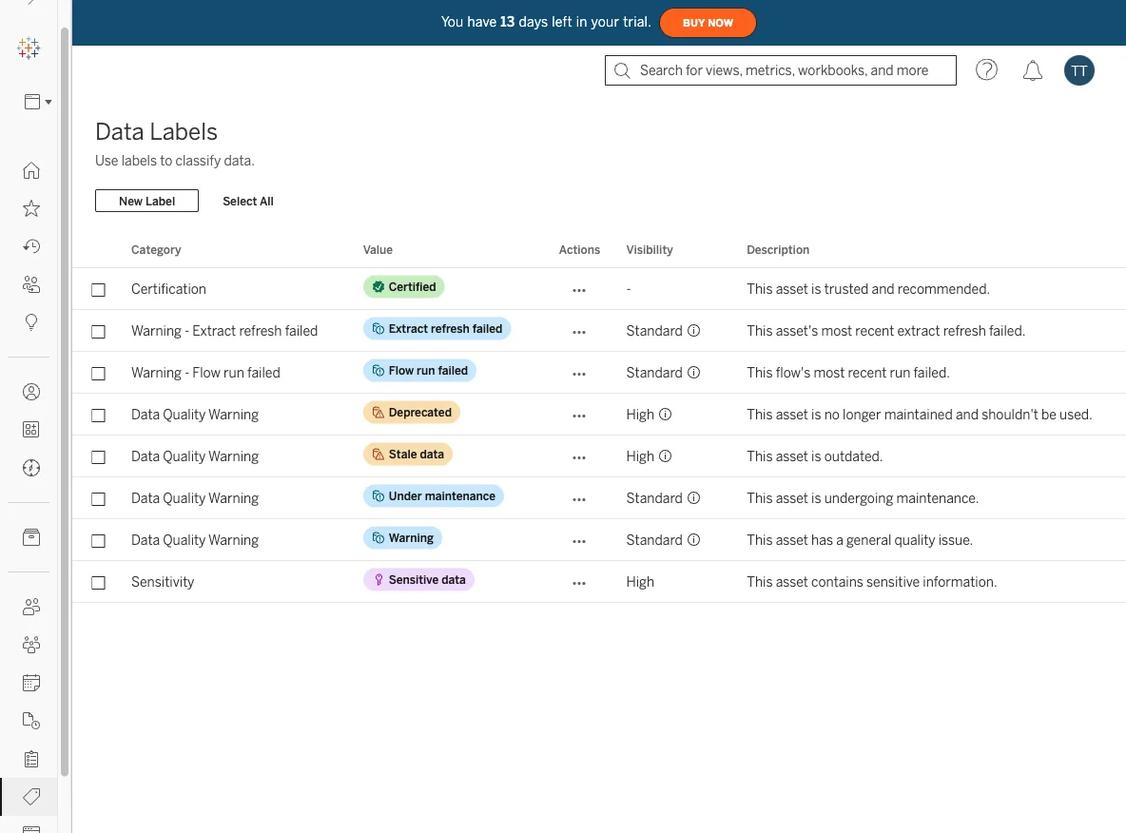 Task type: describe. For each thing, give the bounding box(es) containing it.
- for warning - flow run failed
[[185, 365, 190, 381]]

select all
[[223, 194, 274, 208]]

0 vertical spatial and
[[872, 281, 895, 297]]

most for flow's
[[814, 365, 845, 381]]

sensitive
[[867, 574, 921, 590]]

recommended.
[[898, 281, 991, 297]]

recent for extract
[[856, 323, 895, 339]]

0 horizontal spatial refresh
[[239, 323, 282, 339]]

to
[[160, 153, 173, 168]]

data for data quality warning
[[420, 447, 445, 461]]

is for no
[[812, 407, 822, 423]]

is for undergoing
[[812, 491, 822, 506]]

this for this asset is outdated.
[[747, 449, 773, 465]]

maintained
[[885, 407, 954, 423]]

asset for no
[[776, 407, 809, 423]]

this asset has a general quality issue.
[[747, 533, 974, 548]]

data for this asset has a general quality issue.
[[131, 533, 160, 548]]

3 high from the top
[[627, 574, 655, 590]]

labels
[[121, 153, 157, 168]]

stale
[[389, 447, 417, 461]]

issue.
[[939, 533, 974, 548]]

classify
[[176, 153, 221, 168]]

data quality warning for this asset is undergoing maintenance.
[[131, 491, 259, 506]]

recent for run
[[848, 365, 887, 381]]

7 row from the top
[[72, 520, 1127, 562]]

this for this asset has a general quality issue.
[[747, 533, 773, 548]]

days
[[519, 14, 549, 30]]

quality for this asset is no longer maintained and shouldn't be used.
[[163, 407, 206, 423]]

6 row from the top
[[72, 478, 1127, 520]]

data inside data labels use labels to classify data.
[[95, 119, 144, 146]]

flow's
[[776, 365, 811, 381]]

asset for trusted
[[776, 281, 809, 297]]

1 horizontal spatial flow
[[389, 364, 414, 377]]

general
[[847, 533, 892, 548]]

grid containing certification
[[72, 232, 1127, 834]]

warning - flow run failed
[[131, 365, 281, 381]]

label
[[146, 194, 175, 208]]

new label button
[[95, 189, 199, 212]]

1 vertical spatial and
[[957, 407, 979, 423]]

1 horizontal spatial refresh
[[431, 322, 470, 336]]

quality for this asset is undergoing maintenance.
[[163, 491, 206, 506]]

0 horizontal spatial flow
[[193, 365, 221, 381]]

this asset contains sensitive information.
[[747, 574, 998, 590]]

longer
[[843, 407, 882, 423]]

contains
[[812, 574, 864, 590]]

buy now
[[684, 17, 734, 29]]

this asset is no longer maintained and shouldn't be used.
[[747, 407, 1094, 423]]

high for this asset is no longer maintained and shouldn't be used.
[[627, 407, 655, 423]]

undergoing
[[825, 491, 894, 506]]

quality for this asset has a general quality issue.
[[163, 533, 206, 548]]

standard for this flow's most recent run failed.
[[627, 365, 683, 381]]

this asset is outdated.
[[747, 449, 884, 465]]

trusted
[[825, 281, 869, 297]]

this for this asset is no longer maintained and shouldn't be used.
[[747, 407, 773, 423]]

row containing warning - flow run failed
[[72, 352, 1127, 394]]

extract
[[898, 323, 941, 339]]

row containing certification
[[72, 268, 1127, 310]]

this for this flow's most recent run failed.
[[747, 365, 773, 381]]

2 horizontal spatial run
[[890, 365, 911, 381]]

0 horizontal spatial run
[[224, 365, 244, 381]]

high for this asset is outdated.
[[627, 449, 655, 465]]

category
[[131, 243, 181, 257]]

no
[[825, 407, 840, 423]]

most for asset's
[[822, 323, 853, 339]]

quality
[[895, 533, 936, 548]]

is for trusted
[[812, 281, 822, 297]]

in
[[577, 14, 588, 30]]

data quality warning for this asset has a general quality issue.
[[131, 533, 259, 548]]

new
[[119, 194, 143, 208]]

this for this asset is trusted and recommended.
[[747, 281, 773, 297]]

sensitive
[[389, 573, 439, 587]]

warning - extract refresh failed
[[131, 323, 318, 339]]

this asset's most recent extract refresh failed.
[[747, 323, 1027, 339]]

sensitivity
[[131, 574, 195, 590]]

13
[[501, 14, 515, 30]]

labels
[[150, 119, 218, 146]]

this for this asset's most recent extract refresh failed.
[[747, 323, 773, 339]]

has
[[812, 533, 834, 548]]

this for this asset is undergoing maintenance.
[[747, 491, 773, 506]]

maintenance.
[[897, 491, 980, 506]]

certified
[[389, 280, 437, 294]]

1 horizontal spatial run
[[417, 364, 435, 377]]

this asset is trusted and recommended.
[[747, 281, 991, 297]]

new label
[[119, 194, 175, 208]]



Task type: locate. For each thing, give the bounding box(es) containing it.
- down visibility
[[627, 281, 632, 297]]

outdated.
[[825, 449, 884, 465]]

asset
[[776, 281, 809, 297], [776, 407, 809, 423], [776, 449, 809, 465], [776, 491, 809, 506], [776, 533, 809, 548], [776, 574, 809, 590]]

4 standard from the top
[[627, 533, 683, 548]]

failed
[[473, 322, 503, 336], [285, 323, 318, 339], [438, 364, 468, 377], [248, 365, 281, 381]]

maintenance
[[425, 489, 496, 503]]

5 row from the top
[[72, 436, 1127, 478]]

your
[[592, 14, 620, 30]]

navigation panel element
[[0, 30, 58, 834]]

- down warning - extract refresh failed
[[185, 365, 190, 381]]

this flow's most recent run failed.
[[747, 365, 951, 381]]

this down description
[[747, 281, 773, 297]]

row containing warning - extract refresh failed
[[72, 310, 1127, 352]]

trial.
[[624, 14, 652, 30]]

is
[[812, 281, 822, 297], [812, 407, 822, 423], [812, 449, 822, 465], [812, 491, 822, 506]]

quality for this asset is outdated.
[[163, 449, 206, 465]]

3 standard from the top
[[627, 491, 683, 506]]

1 horizontal spatial and
[[957, 407, 979, 423]]

asset left 'has'
[[776, 533, 809, 548]]

failed. down recommended.
[[990, 323, 1027, 339]]

is left no at the right of the page
[[812, 407, 822, 423]]

3 is from the top
[[812, 449, 822, 465]]

4 row from the top
[[72, 394, 1127, 436]]

standard
[[627, 323, 683, 339], [627, 365, 683, 381], [627, 491, 683, 506], [627, 533, 683, 548]]

1 high from the top
[[627, 407, 655, 423]]

value
[[363, 243, 393, 257]]

visibility
[[627, 243, 674, 257]]

run up deprecated
[[417, 364, 435, 377]]

2 this from the top
[[747, 323, 773, 339]]

0 horizontal spatial and
[[872, 281, 895, 297]]

is left outdated.
[[812, 449, 822, 465]]

0 vertical spatial most
[[822, 323, 853, 339]]

refresh up flow run failed
[[431, 322, 470, 336]]

recent up longer
[[848, 365, 887, 381]]

2 horizontal spatial refresh
[[944, 323, 987, 339]]

certification
[[131, 281, 207, 297]]

flow
[[389, 364, 414, 377], [193, 365, 221, 381]]

this left contains
[[747, 574, 773, 590]]

and right trusted
[[872, 281, 895, 297]]

0 vertical spatial high
[[627, 407, 655, 423]]

4 data quality warning from the top
[[131, 533, 259, 548]]

asset for a
[[776, 533, 809, 548]]

data
[[420, 447, 445, 461], [442, 573, 466, 587]]

asset left no at the right of the page
[[776, 407, 809, 423]]

2 is from the top
[[812, 407, 822, 423]]

data for this asset is undergoing maintenance.
[[131, 491, 160, 506]]

information.
[[924, 574, 998, 590]]

under
[[389, 489, 422, 503]]

data right sensitive
[[442, 573, 466, 587]]

row group containing certification
[[72, 268, 1127, 603]]

be
[[1042, 407, 1057, 423]]

data right stale
[[420, 447, 445, 461]]

data for this asset is outdated.
[[131, 449, 160, 465]]

1 data quality warning from the top
[[131, 407, 259, 423]]

this left flow's
[[747, 365, 773, 381]]

a
[[837, 533, 844, 548]]

1 vertical spatial recent
[[848, 365, 887, 381]]

warning
[[131, 323, 182, 339], [131, 365, 182, 381], [209, 407, 259, 423], [209, 449, 259, 465], [209, 491, 259, 506], [389, 531, 434, 545], [209, 533, 259, 548]]

3 data quality warning from the top
[[131, 491, 259, 506]]

extract
[[389, 322, 428, 336], [193, 323, 236, 339]]

data for sensitivity
[[442, 573, 466, 587]]

this left asset's
[[747, 323, 773, 339]]

extract up the warning - flow run failed
[[193, 323, 236, 339]]

- for warning - extract refresh failed
[[185, 323, 190, 339]]

used.
[[1060, 407, 1094, 423]]

most
[[822, 323, 853, 339], [814, 365, 845, 381]]

failed.
[[990, 323, 1027, 339], [914, 365, 951, 381]]

run down warning - extract refresh failed
[[224, 365, 244, 381]]

4 is from the top
[[812, 491, 822, 506]]

2 data quality warning from the top
[[131, 449, 259, 465]]

2 vertical spatial -
[[185, 365, 190, 381]]

1 vertical spatial most
[[814, 365, 845, 381]]

most right flow's
[[814, 365, 845, 381]]

0 horizontal spatial extract
[[193, 323, 236, 339]]

select
[[223, 194, 257, 208]]

under maintenance
[[389, 489, 496, 503]]

0 vertical spatial data
[[420, 447, 445, 461]]

recent down this asset is trusted and recommended.
[[856, 323, 895, 339]]

select all button
[[210, 189, 286, 212]]

1 vertical spatial -
[[185, 323, 190, 339]]

flow run failed
[[389, 364, 468, 377]]

grid
[[72, 232, 1127, 834]]

standard for this asset has a general quality issue.
[[627, 533, 683, 548]]

standard for this asset's most recent extract refresh failed.
[[627, 323, 683, 339]]

sensitive data
[[389, 573, 466, 587]]

data quality warning for this asset is outdated.
[[131, 449, 259, 465]]

asset for outdated.
[[776, 449, 809, 465]]

8 this from the top
[[747, 574, 773, 590]]

is for outdated.
[[812, 449, 822, 465]]

6 this from the top
[[747, 491, 773, 506]]

data for this asset is no longer maintained and shouldn't be used.
[[131, 407, 160, 423]]

this down this asset is outdated.
[[747, 491, 773, 506]]

asset's
[[776, 323, 819, 339]]

and left 'shouldn't'
[[957, 407, 979, 423]]

refresh right 'extract'
[[944, 323, 987, 339]]

asset for undergoing
[[776, 491, 809, 506]]

is down this asset is outdated.
[[812, 491, 822, 506]]

extract refresh failed
[[389, 322, 503, 336]]

extract down certified
[[389, 322, 428, 336]]

have
[[468, 14, 497, 30]]

data quality warning
[[131, 407, 259, 423], [131, 449, 259, 465], [131, 491, 259, 506], [131, 533, 259, 548]]

asset down description
[[776, 281, 809, 297]]

is left trusted
[[812, 281, 822, 297]]

description
[[747, 243, 810, 257]]

1 vertical spatial failed.
[[914, 365, 951, 381]]

you have 13 days left in your trial.
[[442, 14, 652, 30]]

- down certification
[[185, 323, 190, 339]]

failed. up this asset is no longer maintained and shouldn't be used. on the right of page
[[914, 365, 951, 381]]

actions
[[559, 243, 601, 257]]

1 vertical spatial data
[[442, 573, 466, 587]]

2 vertical spatial high
[[627, 574, 655, 590]]

1 standard from the top
[[627, 323, 683, 339]]

this up this asset is outdated.
[[747, 407, 773, 423]]

stale data
[[389, 447, 445, 461]]

3 quality from the top
[[163, 491, 206, 506]]

4 asset from the top
[[776, 491, 809, 506]]

asset down this asset is outdated.
[[776, 491, 809, 506]]

5 asset from the top
[[776, 533, 809, 548]]

7 this from the top
[[747, 533, 773, 548]]

this asset is undergoing maintenance.
[[747, 491, 980, 506]]

1 vertical spatial high
[[627, 449, 655, 465]]

all
[[260, 194, 274, 208]]

1 this from the top
[[747, 281, 773, 297]]

4 quality from the top
[[163, 533, 206, 548]]

1 row from the top
[[72, 268, 1127, 310]]

this for this asset contains sensitive information.
[[747, 574, 773, 590]]

3 asset from the top
[[776, 449, 809, 465]]

1 horizontal spatial extract
[[389, 322, 428, 336]]

high
[[627, 407, 655, 423], [627, 449, 655, 465], [627, 574, 655, 590]]

0 vertical spatial failed.
[[990, 323, 1027, 339]]

6 asset from the top
[[776, 574, 809, 590]]

1 quality from the top
[[163, 407, 206, 423]]

refresh up the warning - flow run failed
[[239, 323, 282, 339]]

recent
[[856, 323, 895, 339], [848, 365, 887, 381]]

buy
[[684, 17, 706, 29]]

left
[[552, 14, 573, 30]]

this left 'has'
[[747, 533, 773, 548]]

0 horizontal spatial failed.
[[914, 365, 951, 381]]

1 horizontal spatial failed.
[[990, 323, 1027, 339]]

quality
[[163, 407, 206, 423], [163, 449, 206, 465], [163, 491, 206, 506], [163, 533, 206, 548]]

3 row from the top
[[72, 352, 1127, 394]]

data quality warning for this asset is no longer maintained and shouldn't be used.
[[131, 407, 259, 423]]

run down this asset's most recent extract refresh failed.
[[890, 365, 911, 381]]

2 asset from the top
[[776, 407, 809, 423]]

flow down warning - extract refresh failed
[[193, 365, 221, 381]]

4 this from the top
[[747, 407, 773, 423]]

asset left contains
[[776, 574, 809, 590]]

row
[[72, 268, 1127, 310], [72, 310, 1127, 352], [72, 352, 1127, 394], [72, 394, 1127, 436], [72, 436, 1127, 478], [72, 478, 1127, 520], [72, 520, 1127, 562], [72, 562, 1127, 603]]

standard for this asset is undergoing maintenance.
[[627, 491, 683, 506]]

you
[[442, 14, 464, 30]]

asset left outdated.
[[776, 449, 809, 465]]

now
[[708, 17, 734, 29]]

0 vertical spatial recent
[[856, 323, 895, 339]]

run
[[417, 364, 435, 377], [224, 365, 244, 381], [890, 365, 911, 381]]

this
[[747, 281, 773, 297], [747, 323, 773, 339], [747, 365, 773, 381], [747, 407, 773, 423], [747, 449, 773, 465], [747, 491, 773, 506], [747, 533, 773, 548], [747, 574, 773, 590]]

row containing sensitivity
[[72, 562, 1127, 603]]

data labels use labels to classify data.
[[95, 119, 255, 168]]

refresh
[[431, 322, 470, 336], [239, 323, 282, 339], [944, 323, 987, 339]]

Search for views, metrics, workbooks, and more text field
[[605, 55, 958, 86]]

deprecated
[[389, 405, 452, 419]]

-
[[627, 281, 632, 297], [185, 323, 190, 339], [185, 365, 190, 381]]

2 high from the top
[[627, 449, 655, 465]]

and
[[872, 281, 895, 297], [957, 407, 979, 423]]

most right asset's
[[822, 323, 853, 339]]

3 this from the top
[[747, 365, 773, 381]]

1 is from the top
[[812, 281, 822, 297]]

flow up deprecated
[[389, 364, 414, 377]]

buy now button
[[660, 8, 758, 38]]

2 row from the top
[[72, 310, 1127, 352]]

data.
[[224, 153, 255, 168]]

1 asset from the top
[[776, 281, 809, 297]]

5 this from the top
[[747, 449, 773, 465]]

2 standard from the top
[[627, 365, 683, 381]]

use
[[95, 153, 118, 168]]

8 row from the top
[[72, 562, 1127, 603]]

asset for sensitive
[[776, 574, 809, 590]]

main navigation. press the up and down arrow keys to access links. element
[[0, 151, 57, 834]]

0 vertical spatial -
[[627, 281, 632, 297]]

this left outdated.
[[747, 449, 773, 465]]

2 quality from the top
[[163, 449, 206, 465]]

data
[[95, 119, 144, 146], [131, 407, 160, 423], [131, 449, 160, 465], [131, 491, 160, 506], [131, 533, 160, 548]]

row group
[[72, 268, 1127, 603]]

shouldn't
[[982, 407, 1039, 423]]



Task type: vqa. For each thing, say whether or not it's contained in the screenshot.
"9"
no



